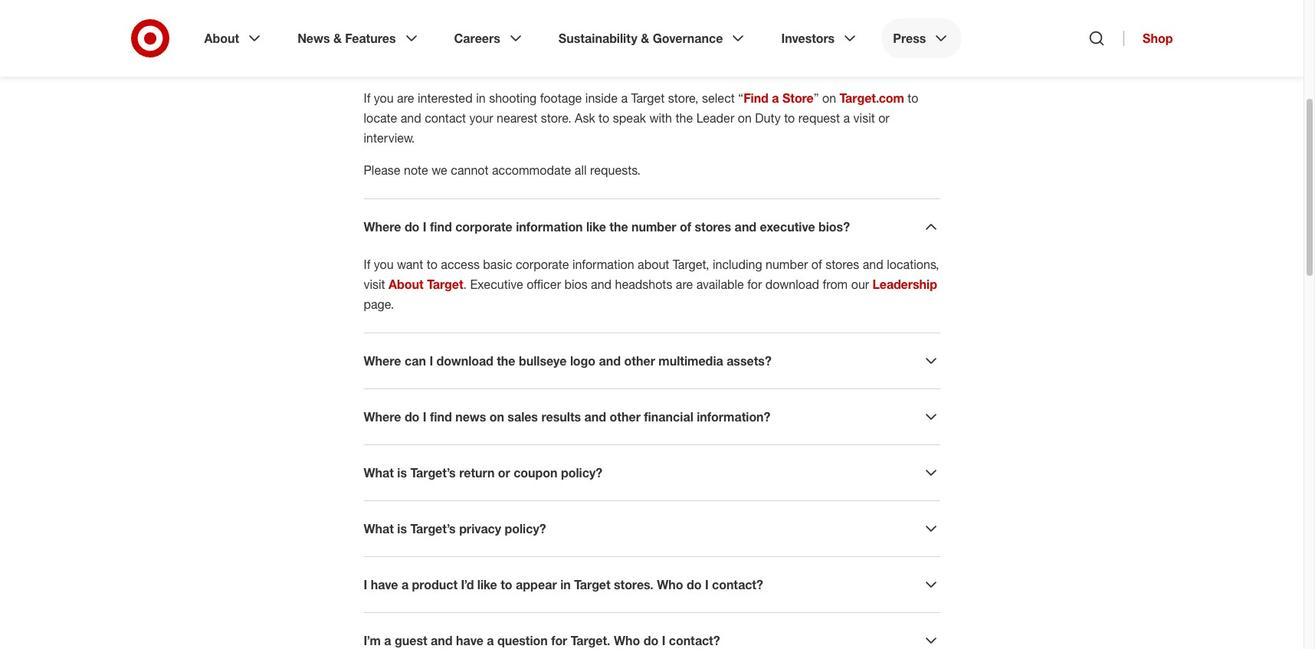 Task type: describe. For each thing, give the bounding box(es) containing it.
access
[[441, 257, 480, 272]]

nearest
[[497, 110, 538, 126]]

i'm
[[364, 633, 381, 649]]

press link
[[883, 18, 962, 58]]

investors link
[[771, 18, 870, 58]]

who inside dropdown button
[[657, 577, 684, 593]]

policy? inside dropdown button
[[505, 521, 546, 537]]

sustainability
[[559, 31, 638, 46]]

download inside 'dropdown button'
[[437, 353, 493, 369]]

what is target's privacy policy?
[[364, 521, 546, 537]]

what for what is target's privacy policy?
[[364, 521, 394, 537]]

the inside dropdown button
[[610, 219, 628, 235]]

note
[[404, 162, 428, 178]]

where can i download the bullseye logo and other multimedia assets? button
[[364, 352, 940, 370]]

leadership
[[873, 277, 938, 292]]

where do i find news on sales results and other financial information? button
[[364, 408, 940, 426]]

what is target's return or coupon policy?
[[364, 465, 603, 481]]

a inside to locate and contact your nearest store. ask to speak with the leader on duty to request a visit or interview.
[[844, 110, 850, 126]]

executive
[[470, 277, 523, 292]]

if you want to access basic corporate information about target, including number of stores and locations, visit
[[364, 257, 939, 292]]

target,
[[673, 257, 710, 272]]

contact
[[425, 110, 466, 126]]

appear
[[516, 577, 557, 593]]

of inside where do i find corporate information like the number of stores and executive bios? dropdown button
[[680, 219, 692, 235]]

privacy
[[459, 521, 501, 537]]

to inside if you want to access basic corporate information about target, including number of stores and locations, visit
[[427, 257, 438, 272]]

do inside i have a product i'd like to appear in target stores. who do i contact? dropdown button
[[687, 577, 702, 593]]

leadership link
[[873, 277, 938, 292]]

& for news
[[333, 31, 342, 46]]

question
[[497, 633, 548, 649]]

i inside 'dropdown button'
[[430, 353, 433, 369]]

on inside dropdown button
[[490, 409, 504, 425]]

investors
[[781, 31, 835, 46]]

requests.
[[590, 162, 641, 178]]

or inside to locate and contact your nearest store. ask to speak with the leader on duty to request a visit or interview.
[[879, 110, 890, 126]]

shooting
[[489, 90, 537, 106]]

a up speak at the top of page
[[621, 90, 628, 106]]

can
[[405, 353, 426, 369]]

& for sustainability
[[641, 31, 649, 46]]

locate
[[364, 110, 397, 126]]

a left question
[[487, 633, 494, 649]]

for inside about target . executive officer bios and headshots are available for download from our leadership page.
[[748, 277, 762, 292]]

find
[[744, 90, 769, 106]]

if you are interested in shooting footage inside a target store, select " find a store " on target.com
[[364, 90, 904, 106]]

i'm a guest and have a question for target. who do i contact? button
[[364, 632, 940, 649]]

duty
[[755, 110, 781, 126]]

and inside if you want to access basic corporate information about target, including number of stores and locations, visit
[[863, 257, 884, 272]]

and inside about target . executive officer bios and headshots are available for download from our leadership page.
[[591, 277, 612, 292]]

leader
[[697, 110, 735, 126]]

or inside "dropdown button"
[[498, 465, 510, 481]]

find for corporate
[[430, 219, 452, 235]]

information inside dropdown button
[[516, 219, 583, 235]]

where can i download the bullseye logo and other multimedia assets?
[[364, 353, 772, 369]]

available
[[697, 277, 744, 292]]

executive
[[760, 219, 815, 235]]

accommodate
[[492, 162, 571, 178]]

store.
[[541, 110, 572, 126]]

about
[[638, 257, 670, 272]]

about target link
[[389, 277, 463, 292]]

on inside to locate and contact your nearest store. ask to speak with the leader on duty to request a visit or interview.
[[738, 110, 752, 126]]

i up i'm
[[364, 577, 367, 593]]

officer
[[527, 277, 561, 292]]

cannot
[[451, 162, 489, 178]]

other inside 'dropdown button'
[[624, 353, 655, 369]]

the inside to locate and contact your nearest store. ask to speak with the leader on duty to request a visit or interview.
[[676, 110, 693, 126]]

a inside dropdown button
[[402, 577, 409, 593]]

how do i secure an interview or shoot footage at my local target store? region
[[364, 70, 940, 180]]

stores inside dropdown button
[[695, 219, 731, 235]]

target for appear
[[574, 577, 611, 593]]

your
[[470, 110, 493, 126]]

to inside dropdown button
[[501, 577, 512, 593]]

we
[[432, 162, 448, 178]]

i'd
[[461, 577, 474, 593]]

including
[[713, 257, 762, 272]]

all
[[575, 162, 587, 178]]

request
[[799, 110, 840, 126]]

"
[[738, 90, 744, 106]]

where do i find news on sales results and other financial information?
[[364, 409, 771, 425]]

locations,
[[887, 257, 939, 272]]

news & features
[[298, 31, 396, 46]]

where do i find corporate information like the number of stores and executive bios? button
[[364, 218, 940, 236]]

bios?
[[819, 219, 850, 235]]

where for where do i find corporate information like the number of stores and executive bios?
[[364, 219, 401, 235]]

"
[[814, 90, 819, 106]]

.
[[463, 277, 467, 292]]

to right target.com
[[908, 90, 919, 106]]

contact? inside dropdown button
[[712, 577, 763, 593]]

stores.
[[614, 577, 654, 593]]

careers link
[[444, 18, 536, 58]]

return
[[459, 465, 495, 481]]

product
[[412, 577, 458, 593]]

who inside dropdown button
[[614, 633, 640, 649]]

bios
[[565, 277, 588, 292]]

i left news
[[423, 409, 427, 425]]

information inside if you want to access basic corporate information about target, including number of stores and locations, visit
[[573, 257, 634, 272]]

and inside to locate and contact your nearest store. ask to speak with the leader on duty to request a visit or interview.
[[401, 110, 421, 126]]

please
[[364, 162, 401, 178]]

i up want
[[423, 219, 427, 235]]

what is target's return or coupon policy? button
[[364, 464, 940, 482]]

speak
[[613, 110, 646, 126]]

corporate inside if you want to access basic corporate information about target, including number of stores and locations, visit
[[516, 257, 569, 272]]

in inside dropdown button
[[561, 577, 571, 593]]

want
[[397, 257, 423, 272]]

i have a product i'd like to appear in target stores. who do i contact?
[[364, 577, 763, 593]]

find a store link
[[744, 90, 814, 106]]

store,
[[668, 90, 699, 106]]

do inside i'm a guest and have a question for target. who do i contact? dropdown button
[[644, 633, 659, 649]]

in inside region
[[476, 90, 486, 106]]

information?
[[697, 409, 771, 425]]



Task type: locate. For each thing, give the bounding box(es) containing it.
1 find from the top
[[430, 219, 452, 235]]

1 vertical spatial in
[[561, 577, 571, 593]]

from
[[823, 277, 848, 292]]

2 horizontal spatial on
[[823, 90, 836, 106]]

where do i find corporate information like the number of stores and executive bios?
[[364, 219, 850, 235]]

1 vertical spatial visit
[[364, 277, 385, 292]]

what for what is target's return or coupon policy?
[[364, 465, 394, 481]]

download right the can
[[437, 353, 493, 369]]

0 horizontal spatial download
[[437, 353, 493, 369]]

0 vertical spatial about
[[204, 31, 239, 46]]

1 horizontal spatial in
[[561, 577, 571, 593]]

0 vertical spatial what
[[364, 465, 394, 481]]

0 vertical spatial target
[[631, 90, 665, 106]]

1 vertical spatial number
[[766, 257, 808, 272]]

1 vertical spatial if
[[364, 257, 371, 272]]

have inside dropdown button
[[456, 633, 484, 649]]

about link
[[194, 18, 275, 58]]

press
[[893, 31, 926, 46]]

stores up target,
[[695, 219, 731, 235]]

0 vertical spatial in
[[476, 90, 486, 106]]

where
[[364, 219, 401, 235], [364, 353, 401, 369], [364, 409, 401, 425]]

1 if from the top
[[364, 90, 371, 106]]

0 vertical spatial or
[[879, 110, 890, 126]]

1 vertical spatial the
[[610, 219, 628, 235]]

to right duty
[[784, 110, 795, 126]]

in right appear
[[561, 577, 571, 593]]

footage
[[540, 90, 582, 106]]

1 vertical spatial information
[[573, 257, 634, 272]]

1 horizontal spatial on
[[738, 110, 752, 126]]

number up about
[[632, 219, 677, 235]]

what inside "dropdown button"
[[364, 465, 394, 481]]

corporate
[[455, 219, 513, 235], [516, 257, 569, 272]]

1 horizontal spatial the
[[610, 219, 628, 235]]

0 horizontal spatial who
[[614, 633, 640, 649]]

ask
[[575, 110, 595, 126]]

about target . executive officer bios and headshots are available for download from our leadership page.
[[364, 277, 938, 312]]

0 vertical spatial download
[[766, 277, 819, 292]]

1 horizontal spatial about
[[389, 277, 424, 292]]

our
[[851, 277, 869, 292]]

1 vertical spatial target's
[[411, 521, 456, 537]]

a left the "product"
[[402, 577, 409, 593]]

1 vertical spatial target
[[427, 277, 463, 292]]

3 where from the top
[[364, 409, 401, 425]]

multimedia
[[659, 353, 723, 369]]

2 horizontal spatial target
[[631, 90, 665, 106]]

is inside "dropdown button"
[[397, 465, 407, 481]]

1 vertical spatial about
[[389, 277, 424, 292]]

0 vertical spatial if
[[364, 90, 371, 106]]

i right the can
[[430, 353, 433, 369]]

2 if from the top
[[364, 257, 371, 272]]

on
[[823, 90, 836, 106], [738, 110, 752, 126], [490, 409, 504, 425]]

0 vertical spatial who
[[657, 577, 684, 593]]

number inside dropdown button
[[632, 219, 677, 235]]

2 vertical spatial where
[[364, 409, 401, 425]]

1 vertical spatial contact?
[[669, 633, 720, 649]]

number inside if you want to access basic corporate information about target, including number of stores and locations, visit
[[766, 257, 808, 272]]

if for if you are interested in shooting footage inside a target store, select " find a store " on target.com
[[364, 90, 371, 106]]

where inside where can i download the bullseye logo and other multimedia assets? 'dropdown button'
[[364, 353, 401, 369]]

are up locate
[[397, 90, 414, 106]]

and up interview.
[[401, 110, 421, 126]]

target.com link
[[840, 90, 904, 106]]

1 horizontal spatial who
[[657, 577, 684, 593]]

0 horizontal spatial about
[[204, 31, 239, 46]]

to left appear
[[501, 577, 512, 593]]

& left governance
[[641, 31, 649, 46]]

i right stores. in the left bottom of the page
[[705, 577, 709, 593]]

who right target.
[[614, 633, 640, 649]]

about for about
[[204, 31, 239, 46]]

download left from
[[766, 277, 819, 292]]

information
[[516, 219, 583, 235], [573, 257, 634, 272]]

for left target.
[[551, 633, 567, 649]]

features
[[345, 31, 396, 46]]

1 vertical spatial where
[[364, 353, 401, 369]]

if up locate
[[364, 90, 371, 106]]

do down the can
[[405, 409, 420, 425]]

do right stores. in the left bottom of the page
[[687, 577, 702, 593]]

1 horizontal spatial target
[[574, 577, 611, 593]]

you for are
[[374, 90, 394, 106]]

policy?
[[561, 465, 603, 481], [505, 521, 546, 537]]

1 vertical spatial policy?
[[505, 521, 546, 537]]

find for news
[[430, 409, 452, 425]]

0 vertical spatial where
[[364, 219, 401, 235]]

target down the access in the top of the page
[[427, 277, 463, 292]]

the inside 'dropdown button'
[[497, 353, 516, 369]]

are inside about target . executive officer bios and headshots are available for download from our leadership page.
[[676, 277, 693, 292]]

2 is from the top
[[397, 521, 407, 537]]

you left want
[[374, 257, 394, 272]]

to
[[908, 90, 919, 106], [599, 110, 610, 126], [784, 110, 795, 126], [427, 257, 438, 272], [501, 577, 512, 593]]

on down " in the top of the page
[[738, 110, 752, 126]]

1 you from the top
[[374, 90, 394, 106]]

0 vertical spatial you
[[374, 90, 394, 106]]

in up your
[[476, 90, 486, 106]]

in
[[476, 90, 486, 106], [561, 577, 571, 593]]

1 horizontal spatial corporate
[[516, 257, 569, 272]]

guest
[[395, 633, 427, 649]]

1 horizontal spatial like
[[586, 219, 606, 235]]

0 vertical spatial of
[[680, 219, 692, 235]]

i inside dropdown button
[[662, 633, 666, 649]]

to right ask
[[599, 110, 610, 126]]

page.
[[364, 297, 394, 312]]

2 vertical spatial the
[[497, 353, 516, 369]]

are down target,
[[676, 277, 693, 292]]

the down the requests.
[[610, 219, 628, 235]]

0 horizontal spatial number
[[632, 219, 677, 235]]

stores up from
[[826, 257, 860, 272]]

0 vertical spatial number
[[632, 219, 677, 235]]

0 vertical spatial other
[[624, 353, 655, 369]]

2 where from the top
[[364, 353, 401, 369]]

you
[[374, 90, 394, 106], [374, 257, 394, 272]]

0 vertical spatial policy?
[[561, 465, 603, 481]]

policy? right coupon at the bottom
[[561, 465, 603, 481]]

you for want
[[374, 257, 394, 272]]

1 & from the left
[[333, 31, 342, 46]]

and right 'bios'
[[591, 277, 612, 292]]

1 vertical spatial or
[[498, 465, 510, 481]]

for inside dropdown button
[[551, 633, 567, 649]]

target's for privacy
[[411, 521, 456, 537]]

policy? inside "dropdown button"
[[561, 465, 603, 481]]

visit down target.com
[[854, 110, 875, 126]]

a right find
[[772, 90, 779, 106]]

0 vertical spatial for
[[748, 277, 762, 292]]

1 vertical spatial for
[[551, 633, 567, 649]]

is for what is target's privacy policy?
[[397, 521, 407, 537]]

to locate and contact your nearest store. ask to speak with the leader on duty to request a visit or interview.
[[364, 90, 919, 146]]

target's inside "dropdown button"
[[411, 465, 456, 481]]

where inside where do i find news on sales results and other financial information? dropdown button
[[364, 409, 401, 425]]

target.
[[571, 633, 611, 649]]

and inside 'dropdown button'
[[599, 353, 621, 369]]

0 horizontal spatial target
[[427, 277, 463, 292]]

what
[[364, 465, 394, 481], [364, 521, 394, 537]]

visit inside to locate and contact your nearest store. ask to speak with the leader on duty to request a visit or interview.
[[854, 110, 875, 126]]

target up with
[[631, 90, 665, 106]]

i have a product i'd like to appear in target stores. who do i contact? button
[[364, 576, 940, 594]]

1 vertical spatial have
[[456, 633, 484, 649]]

if inside how do i secure an interview or shoot footage at my local target store? region
[[364, 90, 371, 106]]

financial
[[644, 409, 694, 425]]

2 vertical spatial target
[[574, 577, 611, 593]]

0 horizontal spatial stores
[[695, 219, 731, 235]]

visit up page. at top left
[[364, 277, 385, 292]]

and up including
[[735, 219, 757, 235]]

to up "about target" link
[[427, 257, 438, 272]]

or down target.com
[[879, 110, 890, 126]]

policy? right privacy
[[505, 521, 546, 537]]

is for what is target's return or coupon policy?
[[397, 465, 407, 481]]

sustainability & governance
[[559, 31, 723, 46]]

like
[[586, 219, 606, 235], [477, 577, 497, 593]]

sales
[[508, 409, 538, 425]]

0 vertical spatial on
[[823, 90, 836, 106]]

like down all on the left top of the page
[[586, 219, 606, 235]]

stores inside if you want to access basic corporate information about target, including number of stores and locations, visit
[[826, 257, 860, 272]]

are inside how do i secure an interview or shoot footage at my local target store? region
[[397, 90, 414, 106]]

coupon
[[514, 465, 558, 481]]

news & features link
[[287, 18, 431, 58]]

0 horizontal spatial for
[[551, 633, 567, 649]]

find left news
[[430, 409, 452, 425]]

1 what from the top
[[364, 465, 394, 481]]

target's left the return
[[411, 465, 456, 481]]

0 horizontal spatial or
[[498, 465, 510, 481]]

if for if you want to access basic corporate information about target, including number of stores and locations, visit
[[364, 257, 371, 272]]

information up 'bios'
[[573, 257, 634, 272]]

target's for return
[[411, 465, 456, 481]]

0 vertical spatial are
[[397, 90, 414, 106]]

if up page. at top left
[[364, 257, 371, 272]]

store
[[783, 90, 814, 106]]

assets?
[[727, 353, 772, 369]]

0 horizontal spatial visit
[[364, 277, 385, 292]]

like right i'd
[[477, 577, 497, 593]]

and right logo
[[599, 353, 621, 369]]

target's left privacy
[[411, 521, 456, 537]]

0 vertical spatial the
[[676, 110, 693, 126]]

corporate up basic
[[455, 219, 513, 235]]

1 vertical spatial download
[[437, 353, 493, 369]]

contact?
[[712, 577, 763, 593], [669, 633, 720, 649]]

download inside about target . executive officer bios and headshots are available for download from our leadership page.
[[766, 277, 819, 292]]

have left question
[[456, 633, 484, 649]]

other
[[624, 353, 655, 369], [610, 409, 641, 425]]

where for where can i download the bullseye logo and other multimedia assets?
[[364, 353, 401, 369]]

are
[[397, 90, 414, 106], [676, 277, 693, 292]]

1 horizontal spatial for
[[748, 277, 762, 292]]

target inside about target . executive officer bios and headshots are available for download from our leadership page.
[[427, 277, 463, 292]]

shop link
[[1124, 31, 1173, 46]]

careers
[[454, 31, 500, 46]]

0 horizontal spatial like
[[477, 577, 497, 593]]

1 vertical spatial of
[[812, 257, 822, 272]]

other inside dropdown button
[[610, 409, 641, 425]]

1 vertical spatial stores
[[826, 257, 860, 272]]

0 horizontal spatial corporate
[[455, 219, 513, 235]]

2 vertical spatial on
[[490, 409, 504, 425]]

1 horizontal spatial or
[[879, 110, 890, 126]]

1 vertical spatial find
[[430, 409, 452, 425]]

corporate up officer
[[516, 257, 569, 272]]

2 horizontal spatial the
[[676, 110, 693, 126]]

of inside if you want to access basic corporate information about target, including number of stores and locations, visit
[[812, 257, 822, 272]]

the down store,
[[676, 110, 693, 126]]

you inside if you want to access basic corporate information about target, including number of stores and locations, visit
[[374, 257, 394, 272]]

interested
[[418, 90, 473, 106]]

sustainability & governance link
[[548, 18, 758, 58]]

target for inside
[[631, 90, 665, 106]]

a right i'm
[[384, 633, 391, 649]]

target.com
[[840, 90, 904, 106]]

contact? inside dropdown button
[[669, 633, 720, 649]]

and up our
[[863, 257, 884, 272]]

other left multimedia
[[624, 353, 655, 369]]

1 vertical spatial you
[[374, 257, 394, 272]]

information up officer
[[516, 219, 583, 235]]

where for where do i find news on sales results and other financial information?
[[364, 409, 401, 425]]

1 vertical spatial are
[[676, 277, 693, 292]]

or
[[879, 110, 890, 126], [498, 465, 510, 481]]

number
[[632, 219, 677, 235], [766, 257, 808, 272]]

1 vertical spatial what
[[364, 521, 394, 537]]

1 vertical spatial other
[[610, 409, 641, 425]]

for
[[748, 277, 762, 292], [551, 633, 567, 649]]

2 you from the top
[[374, 257, 394, 272]]

is
[[397, 465, 407, 481], [397, 521, 407, 537]]

target's inside dropdown button
[[411, 521, 456, 537]]

inside
[[586, 90, 618, 106]]

have inside dropdown button
[[371, 577, 398, 593]]

1 horizontal spatial are
[[676, 277, 693, 292]]

0 vertical spatial target's
[[411, 465, 456, 481]]

news
[[455, 409, 486, 425]]

0 vertical spatial visit
[[854, 110, 875, 126]]

1 horizontal spatial download
[[766, 277, 819, 292]]

0 horizontal spatial have
[[371, 577, 398, 593]]

governance
[[653, 31, 723, 46]]

of down bios?
[[812, 257, 822, 272]]

0 horizontal spatial are
[[397, 90, 414, 106]]

0 horizontal spatial on
[[490, 409, 504, 425]]

do down i have a product i'd like to appear in target stores. who do i contact? dropdown button
[[644, 633, 659, 649]]

1 horizontal spatial &
[[641, 31, 649, 46]]

find up the access in the top of the page
[[430, 219, 452, 235]]

visit inside if you want to access basic corporate information about target, including number of stores and locations, visit
[[364, 277, 385, 292]]

0 vertical spatial find
[[430, 219, 452, 235]]

2 & from the left
[[641, 31, 649, 46]]

bullseye
[[519, 353, 567, 369]]

1 vertical spatial is
[[397, 521, 407, 537]]

shop
[[1143, 31, 1173, 46]]

you inside how do i secure an interview or shoot footage at my local target store? region
[[374, 90, 394, 106]]

about inside about target . executive officer bios and headshots are available for download from our leadership page.
[[389, 277, 424, 292]]

1 vertical spatial like
[[477, 577, 497, 593]]

0 horizontal spatial policy?
[[505, 521, 546, 537]]

2 target's from the top
[[411, 521, 456, 537]]

0 vertical spatial like
[[586, 219, 606, 235]]

0 vertical spatial stores
[[695, 219, 731, 235]]

what inside dropdown button
[[364, 521, 394, 537]]

the
[[676, 110, 693, 126], [610, 219, 628, 235], [497, 353, 516, 369]]

& right "news"
[[333, 31, 342, 46]]

select
[[702, 90, 735, 106]]

2 find from the top
[[430, 409, 452, 425]]

on left sales
[[490, 409, 504, 425]]

0 horizontal spatial the
[[497, 353, 516, 369]]

if inside if you want to access basic corporate information about target, including number of stores and locations, visit
[[364, 257, 371, 272]]

with
[[650, 110, 672, 126]]

and right results at bottom
[[585, 409, 606, 425]]

0 vertical spatial contact?
[[712, 577, 763, 593]]

headshots
[[615, 277, 673, 292]]

0 horizontal spatial &
[[333, 31, 342, 46]]

target inside region
[[631, 90, 665, 106]]

1 horizontal spatial number
[[766, 257, 808, 272]]

who right stores. in the left bottom of the page
[[657, 577, 684, 593]]

on right "
[[823, 90, 836, 106]]

target left stores. in the left bottom of the page
[[574, 577, 611, 593]]

1 horizontal spatial have
[[456, 633, 484, 649]]

results
[[541, 409, 581, 425]]

i down i have a product i'd like to appear in target stores. who do i contact? dropdown button
[[662, 633, 666, 649]]

0 vertical spatial have
[[371, 577, 398, 593]]

the left bullseye
[[497, 353, 516, 369]]

0 vertical spatial corporate
[[455, 219, 513, 235]]

1 target's from the top
[[411, 465, 456, 481]]

download
[[766, 277, 819, 292], [437, 353, 493, 369]]

0 horizontal spatial of
[[680, 219, 692, 235]]

do up want
[[405, 219, 420, 235]]

please note we cannot accommodate all requests.
[[364, 162, 641, 178]]

logo
[[570, 353, 596, 369]]

for down including
[[748, 277, 762, 292]]

0 vertical spatial information
[[516, 219, 583, 235]]

1 vertical spatial who
[[614, 633, 640, 649]]

a right the request
[[844, 110, 850, 126]]

1 is from the top
[[397, 465, 407, 481]]

and inside dropdown button
[[431, 633, 453, 649]]

do inside where do i find corporate information like the number of stores and executive bios? dropdown button
[[405, 219, 420, 235]]

0 horizontal spatial in
[[476, 90, 486, 106]]

about for about target . executive officer bios and headshots are available for download from our leadership page.
[[389, 277, 424, 292]]

1 vertical spatial corporate
[[516, 257, 569, 272]]

& inside sustainability & governance link
[[641, 31, 649, 46]]

1 horizontal spatial visit
[[854, 110, 875, 126]]

1 where from the top
[[364, 219, 401, 235]]

& inside news & features link
[[333, 31, 342, 46]]

i'm a guest and have a question for target. who do i contact?
[[364, 633, 720, 649]]

other left financial
[[610, 409, 641, 425]]

do inside where do i find news on sales results and other financial information? dropdown button
[[405, 409, 420, 425]]

stores
[[695, 219, 731, 235], [826, 257, 860, 272]]

if
[[364, 90, 371, 106], [364, 257, 371, 272]]

or right the return
[[498, 465, 510, 481]]

visit
[[854, 110, 875, 126], [364, 277, 385, 292]]

have left the "product"
[[371, 577, 398, 593]]

where inside where do i find corporate information like the number of stores and executive bios? dropdown button
[[364, 219, 401, 235]]

number down the executive
[[766, 257, 808, 272]]

you up locate
[[374, 90, 394, 106]]

1 vertical spatial on
[[738, 110, 752, 126]]

1 horizontal spatial of
[[812, 257, 822, 272]]

of up target,
[[680, 219, 692, 235]]

corporate inside dropdown button
[[455, 219, 513, 235]]

1 horizontal spatial stores
[[826, 257, 860, 272]]

target inside dropdown button
[[574, 577, 611, 593]]

0 vertical spatial is
[[397, 465, 407, 481]]

and right guest
[[431, 633, 453, 649]]

i
[[423, 219, 427, 235], [430, 353, 433, 369], [423, 409, 427, 425], [364, 577, 367, 593], [705, 577, 709, 593], [662, 633, 666, 649]]

is inside dropdown button
[[397, 521, 407, 537]]

2 what from the top
[[364, 521, 394, 537]]

what is target's privacy policy? button
[[364, 520, 940, 538]]

interview.
[[364, 130, 415, 146]]



Task type: vqa. For each thing, say whether or not it's contained in the screenshot.
1st the you from the bottom
yes



